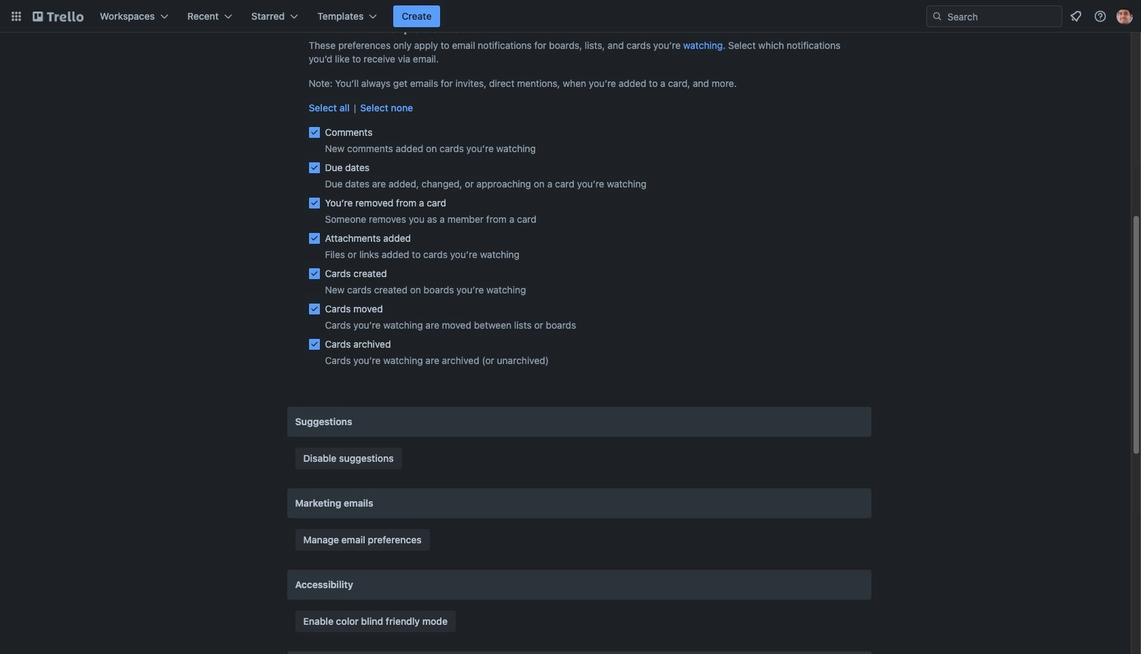 Task type: locate. For each thing, give the bounding box(es) containing it.
primary element
[[0, 0, 1141, 33]]

open information menu image
[[1094, 10, 1107, 23]]

Search field
[[927, 5, 1062, 27]]

search image
[[932, 11, 943, 22]]

james peterson (jamespeterson93) image
[[1117, 8, 1133, 24]]



Task type: vqa. For each thing, say whether or not it's contained in the screenshot.
OPEN INFORMATION MENU image
yes



Task type: describe. For each thing, give the bounding box(es) containing it.
back to home image
[[33, 5, 84, 27]]

0 notifications image
[[1068, 8, 1084, 24]]



